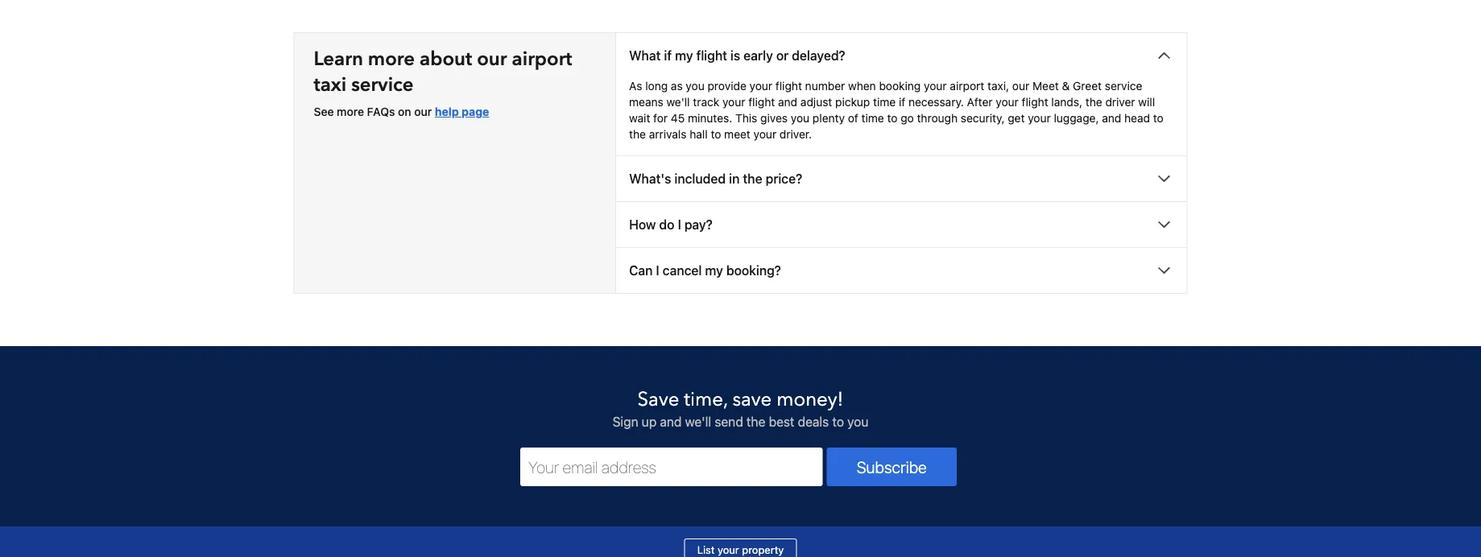 Task type: locate. For each thing, give the bounding box(es) containing it.
&
[[1062, 80, 1070, 93]]

meet
[[1033, 80, 1059, 93]]

airport inside learn more about our airport taxi service see more faqs on our help page
[[512, 46, 572, 72]]

or
[[776, 48, 789, 64]]

1 horizontal spatial you
[[791, 112, 810, 125]]

0 vertical spatial if
[[664, 48, 672, 64]]

subscribe
[[857, 458, 927, 477]]

you
[[686, 80, 705, 93], [791, 112, 810, 125], [848, 415, 869, 430]]

best
[[769, 415, 795, 430]]

45
[[671, 112, 685, 125]]

time down booking
[[873, 96, 896, 109]]

0 horizontal spatial my
[[675, 48, 693, 64]]

greet
[[1073, 80, 1102, 93]]

send
[[715, 415, 743, 430]]

property
[[742, 545, 784, 557]]

2 vertical spatial and
[[660, 415, 682, 430]]

more right see at the top of the page
[[337, 105, 364, 119]]

1 vertical spatial if
[[899, 96, 906, 109]]

1 vertical spatial and
[[1102, 112, 1122, 125]]

my inside dropdown button
[[705, 263, 723, 279]]

flight down meet
[[1022, 96, 1049, 109]]

and
[[778, 96, 798, 109], [1102, 112, 1122, 125], [660, 415, 682, 430]]

1 vertical spatial i
[[656, 263, 660, 279]]

0 vertical spatial my
[[675, 48, 693, 64]]

we'll
[[667, 96, 690, 109], [685, 415, 712, 430]]

save time, save money! sign up and we'll send the best deals to you
[[613, 387, 869, 430]]

you up driver.
[[791, 112, 810, 125]]

and right up
[[660, 415, 682, 430]]

how do i pay?
[[629, 217, 713, 233]]

our inside as long as you provide your flight number when booking your airport taxi, our meet & greet service means we'll track your flight and adjust pickup time if necessary. after your flight lands, the driver will wait for 45 minutes. this gives you plenty of time to go through security, get your luggage, and head to the arrivals hall to meet your driver.
[[1013, 80, 1030, 93]]

service
[[351, 72, 414, 98], [1105, 80, 1143, 93]]

your up the necessary.
[[924, 80, 947, 93]]

0 horizontal spatial you
[[686, 80, 705, 93]]

time right of
[[862, 112, 884, 125]]

save
[[733, 387, 772, 413]]

0 horizontal spatial airport
[[512, 46, 572, 72]]

if down booking
[[899, 96, 906, 109]]

0 horizontal spatial our
[[414, 105, 432, 119]]

i inside can i cancel my booking? dropdown button
[[656, 263, 660, 279]]

our
[[477, 46, 507, 72], [1013, 80, 1030, 93], [414, 105, 432, 119]]

gives
[[761, 112, 788, 125]]

will
[[1139, 96, 1155, 109]]

the right in
[[743, 172, 763, 187]]

the inside dropdown button
[[743, 172, 763, 187]]

learn
[[314, 46, 363, 72]]

the
[[1086, 96, 1103, 109], [629, 128, 646, 141], [743, 172, 763, 187], [747, 415, 766, 430]]

deals
[[798, 415, 829, 430]]

0 vertical spatial i
[[678, 217, 681, 233]]

what if my flight is early or delayed? element
[[616, 78, 1187, 156]]

flight
[[696, 48, 727, 64], [776, 80, 802, 93], [749, 96, 775, 109], [1022, 96, 1049, 109]]

our right on
[[414, 105, 432, 119]]

your right get
[[1028, 112, 1051, 125]]

head
[[1125, 112, 1150, 125]]

service up faqs
[[351, 72, 414, 98]]

the down save
[[747, 415, 766, 430]]

service up 'driver'
[[1105, 80, 1143, 93]]

the down wait in the top of the page
[[629, 128, 646, 141]]

my right cancel
[[705, 263, 723, 279]]

0 vertical spatial and
[[778, 96, 798, 109]]

sign
[[613, 415, 639, 430]]

what if my flight is early or delayed?
[[629, 48, 846, 64]]

0 vertical spatial airport
[[512, 46, 572, 72]]

1 horizontal spatial and
[[778, 96, 798, 109]]

and up gives
[[778, 96, 798, 109]]

see
[[314, 105, 334, 119]]

through
[[917, 112, 958, 125]]

1 vertical spatial our
[[1013, 80, 1030, 93]]

my
[[675, 48, 693, 64], [705, 263, 723, 279]]

on
[[398, 105, 411, 119]]

1 horizontal spatial airport
[[950, 80, 985, 93]]

my up "as"
[[675, 48, 693, 64]]

lands,
[[1052, 96, 1083, 109]]

to left go
[[887, 112, 898, 125]]

your right list
[[718, 545, 739, 557]]

if inside dropdown button
[[664, 48, 672, 64]]

faqs
[[367, 105, 395, 119]]

your down taxi, at the top
[[996, 96, 1019, 109]]

when
[[848, 80, 876, 93]]

your
[[750, 80, 773, 93], [924, 80, 947, 93], [723, 96, 746, 109], [996, 96, 1019, 109], [1028, 112, 1051, 125], [754, 128, 777, 141], [718, 545, 739, 557]]

airport
[[512, 46, 572, 72], [950, 80, 985, 93]]

0 horizontal spatial service
[[351, 72, 414, 98]]

to down "minutes."
[[711, 128, 721, 141]]

driver
[[1106, 96, 1136, 109]]

meet
[[724, 128, 751, 141]]

1 horizontal spatial service
[[1105, 80, 1143, 93]]

service inside as long as you provide your flight number when booking your airport taxi, our meet & greet service means we'll track your flight and adjust pickup time if necessary. after your flight lands, the driver will wait for 45 minutes. this gives you plenty of time to go through security, get your luggage, and head to the arrivals hall to meet your driver.
[[1105, 80, 1143, 93]]

2 horizontal spatial and
[[1102, 112, 1122, 125]]

list your property
[[697, 545, 784, 557]]

our right about
[[477, 46, 507, 72]]

1 horizontal spatial more
[[368, 46, 415, 72]]

0 vertical spatial our
[[477, 46, 507, 72]]

time
[[873, 96, 896, 109], [862, 112, 884, 125]]

long
[[645, 80, 668, 93]]

to inside save time, save money! sign up and we'll send the best deals to you
[[833, 415, 844, 430]]

more
[[368, 46, 415, 72], [337, 105, 364, 119]]

Your email address email field
[[520, 448, 823, 487]]

1 horizontal spatial if
[[899, 96, 906, 109]]

provide
[[708, 80, 747, 93]]

0 horizontal spatial if
[[664, 48, 672, 64]]

i right do
[[678, 217, 681, 233]]

to
[[887, 112, 898, 125], [1154, 112, 1164, 125], [711, 128, 721, 141], [833, 415, 844, 430]]

0 vertical spatial we'll
[[667, 96, 690, 109]]

2 vertical spatial you
[[848, 415, 869, 430]]

i
[[678, 217, 681, 233], [656, 263, 660, 279]]

i right the can
[[656, 263, 660, 279]]

delayed?
[[792, 48, 846, 64]]

we'll down time,
[[685, 415, 712, 430]]

how
[[629, 217, 656, 233]]

can
[[629, 263, 653, 279]]

more right the learn
[[368, 46, 415, 72]]

2 horizontal spatial you
[[848, 415, 869, 430]]

to down will
[[1154, 112, 1164, 125]]

0 vertical spatial time
[[873, 96, 896, 109]]

1 horizontal spatial our
[[477, 46, 507, 72]]

0 horizontal spatial and
[[660, 415, 682, 430]]

0 horizontal spatial i
[[656, 263, 660, 279]]

2 vertical spatial our
[[414, 105, 432, 119]]

for
[[654, 112, 668, 125]]

1 horizontal spatial my
[[705, 263, 723, 279]]

1 vertical spatial we'll
[[685, 415, 712, 430]]

is
[[731, 48, 741, 64]]

arrivals
[[649, 128, 687, 141]]

you right "as"
[[686, 80, 705, 93]]

our right taxi, at the top
[[1013, 80, 1030, 93]]

learn more about our airport taxi service see more faqs on our help page
[[314, 46, 572, 119]]

help page link
[[435, 105, 489, 119]]

pay?
[[685, 217, 713, 233]]

2 horizontal spatial our
[[1013, 80, 1030, 93]]

flight left is
[[696, 48, 727, 64]]

to right deals
[[833, 415, 844, 430]]

service inside learn more about our airport taxi service see more faqs on our help page
[[351, 72, 414, 98]]

1 vertical spatial airport
[[950, 80, 985, 93]]

if
[[664, 48, 672, 64], [899, 96, 906, 109]]

if right what
[[664, 48, 672, 64]]

what's
[[629, 172, 671, 187]]

if inside as long as you provide your flight number when booking your airport taxi, our meet & greet service means we'll track your flight and adjust pickup time if necessary. after your flight lands, the driver will wait for 45 minutes. this gives you plenty of time to go through security, get your luggage, and head to the arrivals hall to meet your driver.
[[899, 96, 906, 109]]

the inside save time, save money! sign up and we'll send the best deals to you
[[747, 415, 766, 430]]

1 vertical spatial my
[[705, 263, 723, 279]]

1 horizontal spatial i
[[678, 217, 681, 233]]

and down 'driver'
[[1102, 112, 1122, 125]]

in
[[729, 172, 740, 187]]

you right deals
[[848, 415, 869, 430]]

1 vertical spatial more
[[337, 105, 364, 119]]

up
[[642, 415, 657, 430]]

your down early
[[750, 80, 773, 93]]

what's included in the price? button
[[616, 157, 1187, 202]]

we'll up 45
[[667, 96, 690, 109]]



Task type: vqa. For each thing, say whether or not it's contained in the screenshot.
the within dropdown button
yes



Task type: describe. For each thing, give the bounding box(es) containing it.
pickup
[[835, 96, 870, 109]]

airport inside as long as you provide your flight number when booking your airport taxi, our meet & greet service means we'll track your flight and adjust pickup time if necessary. after your flight lands, the driver will wait for 45 minutes. this gives you plenty of time to go through security, get your luggage, and head to the arrivals hall to meet your driver.
[[950, 80, 985, 93]]

adjust
[[801, 96, 832, 109]]

included
[[675, 172, 726, 187]]

how do i pay? button
[[616, 203, 1187, 248]]

minutes.
[[688, 112, 733, 125]]

number
[[805, 80, 845, 93]]

as long as you provide your flight number when booking your airport taxi, our meet & greet service means we'll track your flight and adjust pickup time if necessary. after your flight lands, the driver will wait for 45 minutes. this gives you plenty of time to go through security, get your luggage, and head to the arrivals hall to meet your driver.
[[629, 80, 1164, 141]]

as
[[629, 80, 642, 93]]

your down gives
[[754, 128, 777, 141]]

what's included in the price?
[[629, 172, 803, 187]]

cancel
[[663, 263, 702, 279]]

page
[[462, 105, 489, 119]]

save
[[638, 387, 679, 413]]

flight inside dropdown button
[[696, 48, 727, 64]]

security,
[[961, 112, 1005, 125]]

list your property link
[[685, 539, 797, 557]]

about
[[420, 46, 472, 72]]

taxi,
[[988, 80, 1010, 93]]

as
[[671, 80, 683, 93]]

0 horizontal spatial more
[[337, 105, 364, 119]]

luggage,
[[1054, 112, 1099, 125]]

i inside how do i pay? dropdown button
[[678, 217, 681, 233]]

necessary.
[[909, 96, 964, 109]]

hall
[[690, 128, 708, 141]]

track
[[693, 96, 720, 109]]

time,
[[684, 387, 728, 413]]

we'll inside save time, save money! sign up and we'll send the best deals to you
[[685, 415, 712, 430]]

taxi
[[314, 72, 347, 98]]

wait
[[629, 112, 650, 125]]

price?
[[766, 172, 803, 187]]

early
[[744, 48, 773, 64]]

can i cancel my booking? button
[[616, 248, 1187, 294]]

booking
[[879, 80, 921, 93]]

your inside save time, save money! footer
[[718, 545, 739, 557]]

my inside dropdown button
[[675, 48, 693, 64]]

subscribe button
[[827, 448, 957, 487]]

plenty
[[813, 112, 845, 125]]

booking?
[[727, 263, 781, 279]]

the down greet
[[1086, 96, 1103, 109]]

driver.
[[780, 128, 812, 141]]

this
[[736, 112, 758, 125]]

means
[[629, 96, 664, 109]]

1 vertical spatial time
[[862, 112, 884, 125]]

help
[[435, 105, 459, 119]]

we'll inside as long as you provide your flight number when booking your airport taxi, our meet & greet service means we'll track your flight and adjust pickup time if necessary. after your flight lands, the driver will wait for 45 minutes. this gives you plenty of time to go through security, get your luggage, and head to the arrivals hall to meet your driver.
[[667, 96, 690, 109]]

flight up gives
[[749, 96, 775, 109]]

0 vertical spatial more
[[368, 46, 415, 72]]

money!
[[777, 387, 844, 413]]

and inside save time, save money! sign up and we'll send the best deals to you
[[660, 415, 682, 430]]

what if my flight is early or delayed? button
[[616, 33, 1187, 78]]

can i cancel my booking?
[[629, 263, 781, 279]]

1 vertical spatial you
[[791, 112, 810, 125]]

0 vertical spatial you
[[686, 80, 705, 93]]

of
[[848, 112, 859, 125]]

after
[[967, 96, 993, 109]]

get
[[1008, 112, 1025, 125]]

list
[[697, 545, 715, 557]]

go
[[901, 112, 914, 125]]

flight down or at right top
[[776, 80, 802, 93]]

you inside save time, save money! sign up and we'll send the best deals to you
[[848, 415, 869, 430]]

your down provide
[[723, 96, 746, 109]]

do
[[659, 217, 675, 233]]

what
[[629, 48, 661, 64]]

save time, save money! footer
[[0, 346, 1482, 557]]



